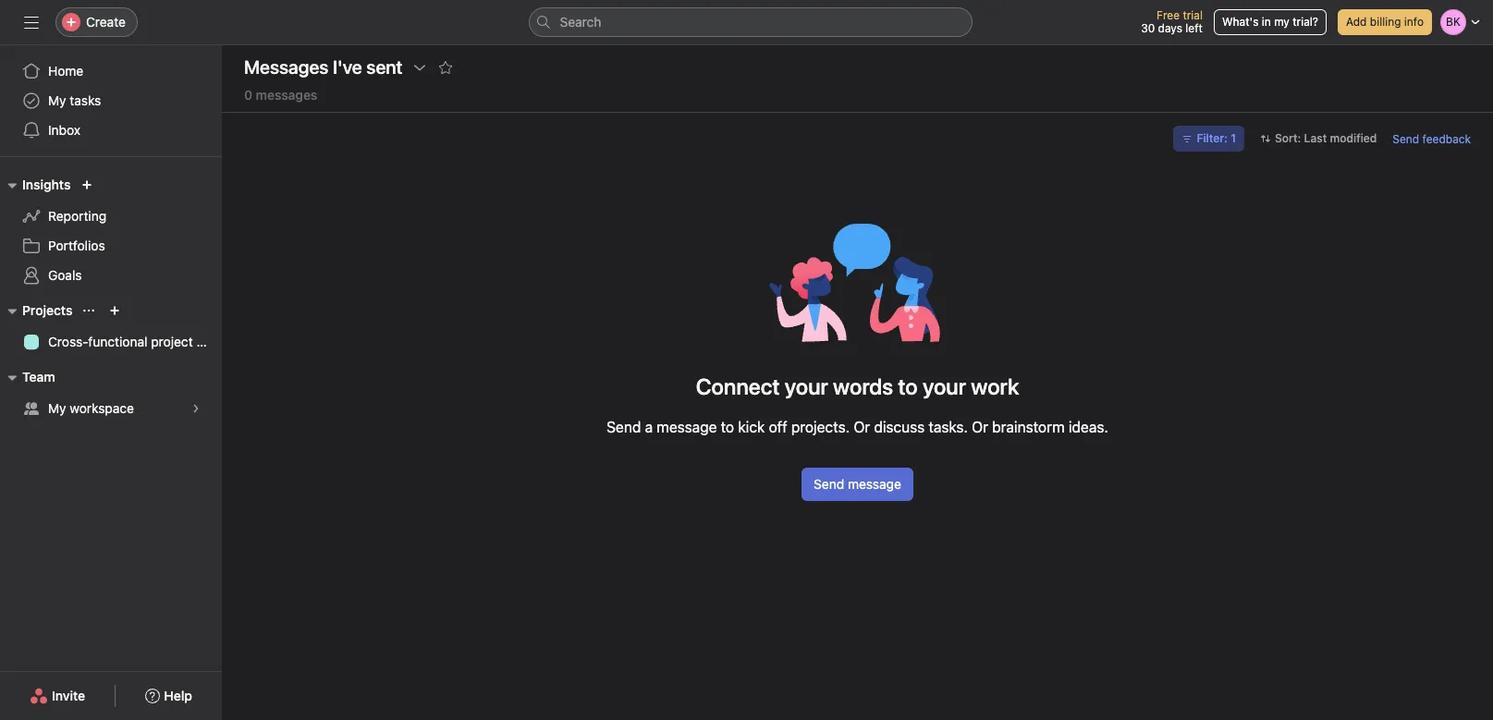 Task type: vqa. For each thing, say whether or not it's contained in the screenshot.
2024 January
no



Task type: describe. For each thing, give the bounding box(es) containing it.
teams element
[[0, 361, 222, 427]]

search list box
[[529, 7, 973, 37]]

projects
[[22, 302, 73, 318]]

my workspace link
[[11, 394, 211, 424]]

insights
[[22, 177, 71, 192]]

search
[[560, 14, 602, 30]]

what's in my trial?
[[1223, 15, 1319, 29]]

goals link
[[11, 261, 211, 290]]

workspace
[[70, 401, 134, 416]]

inbox link
[[11, 116, 211, 145]]

your
[[785, 374, 829, 400]]

functional
[[88, 334, 148, 350]]

ideas.
[[1069, 419, 1109, 436]]

off
[[769, 419, 788, 436]]

sort:
[[1276, 131, 1302, 145]]

create
[[86, 14, 126, 30]]

free
[[1157, 8, 1180, 22]]

2 or from the left
[[972, 419, 989, 436]]

connect
[[696, 374, 780, 400]]

0 messages
[[244, 87, 318, 103]]

goals
[[48, 267, 82, 283]]

reporting
[[48, 208, 106, 224]]

cross-functional project plan
[[48, 334, 222, 350]]

connect your words to your work
[[696, 374, 1020, 400]]

brainstorm
[[993, 419, 1065, 436]]

your work
[[923, 374, 1020, 400]]

insights element
[[0, 168, 222, 294]]

filter:
[[1197, 131, 1228, 145]]

plan
[[197, 334, 222, 350]]

my for my workspace
[[48, 401, 66, 416]]

portfolios
[[48, 238, 105, 253]]

add
[[1347, 15, 1368, 29]]

my for my tasks
[[48, 92, 66, 108]]

in
[[1262, 15, 1272, 29]]

modified
[[1331, 131, 1378, 145]]

30
[[1142, 21, 1156, 35]]

insights button
[[0, 174, 71, 196]]

filter: 1
[[1197, 131, 1237, 145]]

add billing info
[[1347, 15, 1424, 29]]

hide sidebar image
[[24, 15, 39, 30]]

discuss
[[874, 419, 925, 436]]

a
[[645, 419, 653, 436]]

invite
[[52, 688, 85, 704]]

send feedback
[[1393, 132, 1472, 146]]

tasks
[[70, 92, 101, 108]]

feedback
[[1423, 132, 1472, 146]]

my tasks link
[[11, 86, 211, 116]]

tasks.
[[929, 419, 968, 436]]

search button
[[529, 7, 973, 37]]

project
[[151, 334, 193, 350]]

create button
[[55, 7, 138, 37]]

trial?
[[1293, 15, 1319, 29]]

show options, current sort, top image
[[84, 305, 95, 316]]

0 horizontal spatial message
[[657, 419, 717, 436]]

cross-functional project plan link
[[11, 327, 222, 357]]

message inside 'button'
[[848, 476, 902, 492]]

trial
[[1183, 8, 1203, 22]]

what's
[[1223, 15, 1259, 29]]

my workspace
[[48, 401, 134, 416]]



Task type: locate. For each thing, give the bounding box(es) containing it.
0 horizontal spatial send
[[607, 419, 641, 436]]

to for your work
[[899, 374, 918, 400]]

messages
[[256, 87, 318, 103]]

send a message to kick off projects. or discuss tasks. or brainstorm ideas.
[[607, 419, 1109, 436]]

to for kick
[[721, 419, 735, 436]]

global element
[[0, 45, 222, 156]]

left
[[1186, 21, 1203, 35]]

projects button
[[0, 300, 73, 322]]

or right tasks.
[[972, 419, 989, 436]]

sort: last modified
[[1276, 131, 1378, 145]]

words
[[833, 374, 894, 400]]

messages
[[244, 56, 329, 78]]

1 vertical spatial to
[[721, 419, 735, 436]]

or
[[854, 419, 871, 436], [972, 419, 989, 436]]

free trial 30 days left
[[1142, 8, 1203, 35]]

new image
[[82, 179, 93, 191]]

invite button
[[18, 680, 97, 713]]

to up discuss
[[899, 374, 918, 400]]

1 horizontal spatial message
[[848, 476, 902, 492]]

send message button
[[802, 468, 914, 501]]

1
[[1231, 131, 1237, 145]]

my left tasks
[[48, 92, 66, 108]]

reporting link
[[11, 202, 211, 231]]

my down team
[[48, 401, 66, 416]]

info
[[1405, 15, 1424, 29]]

2 my from the top
[[48, 401, 66, 416]]

0 messages button
[[244, 87, 318, 112]]

new project or portfolio image
[[110, 305, 121, 316]]

send feedback link
[[1393, 130, 1472, 148]]

to left kick
[[721, 419, 735, 436]]

message down "send a message to kick off projects. or discuss tasks. or brainstorm ideas."
[[848, 476, 902, 492]]

1 vertical spatial message
[[848, 476, 902, 492]]

my inside global element
[[48, 92, 66, 108]]

my tasks
[[48, 92, 101, 108]]

send down projects. at the right
[[814, 476, 845, 492]]

billing
[[1371, 15, 1402, 29]]

actions image
[[412, 60, 427, 75]]

0 vertical spatial to
[[899, 374, 918, 400]]

1 horizontal spatial to
[[899, 374, 918, 400]]

cross-
[[48, 334, 88, 350]]

0 horizontal spatial to
[[721, 419, 735, 436]]

days
[[1159, 21, 1183, 35]]

0 horizontal spatial or
[[854, 419, 871, 436]]

portfolios link
[[11, 231, 211, 261]]

0 vertical spatial message
[[657, 419, 717, 436]]

i've sent
[[333, 56, 403, 78]]

2 vertical spatial send
[[814, 476, 845, 492]]

2 horizontal spatial send
[[1393, 132, 1420, 146]]

send for send a message to kick off projects. or discuss tasks. or brainstorm ideas.
[[607, 419, 641, 436]]

1 or from the left
[[854, 419, 871, 436]]

projects.
[[792, 419, 850, 436]]

1 vertical spatial send
[[607, 419, 641, 436]]

help button
[[133, 680, 204, 713]]

1 my from the top
[[48, 92, 66, 108]]

send left feedback
[[1393, 132, 1420, 146]]

message
[[657, 419, 717, 436], [848, 476, 902, 492]]

send inside 'button'
[[814, 476, 845, 492]]

or left discuss
[[854, 419, 871, 436]]

message right a
[[657, 419, 717, 436]]

0
[[244, 87, 252, 103]]

my
[[48, 92, 66, 108], [48, 401, 66, 416]]

my
[[1275, 15, 1290, 29]]

kick
[[738, 419, 765, 436]]

send message
[[814, 476, 902, 492]]

home link
[[11, 56, 211, 86]]

team button
[[0, 366, 55, 388]]

inbox
[[48, 122, 81, 138]]

1 horizontal spatial or
[[972, 419, 989, 436]]

1 vertical spatial my
[[48, 401, 66, 416]]

filter: 1 button
[[1174, 126, 1245, 152]]

to
[[899, 374, 918, 400], [721, 419, 735, 436]]

sort: last modified button
[[1252, 126, 1386, 152]]

send
[[1393, 132, 1420, 146], [607, 419, 641, 436], [814, 476, 845, 492]]

what's in my trial? button
[[1214, 9, 1327, 35]]

send for send feedback
[[1393, 132, 1420, 146]]

1 horizontal spatial send
[[814, 476, 845, 492]]

send left a
[[607, 419, 641, 436]]

help
[[164, 688, 192, 704]]

last
[[1305, 131, 1328, 145]]

send for send message
[[814, 476, 845, 492]]

add billing info button
[[1338, 9, 1433, 35]]

0 vertical spatial my
[[48, 92, 66, 108]]

0 vertical spatial send
[[1393, 132, 1420, 146]]

team
[[22, 369, 55, 385]]

projects element
[[0, 294, 222, 361]]

see details, my workspace image
[[191, 403, 202, 414]]

add to starred image
[[438, 60, 453, 75]]

messages i've sent
[[244, 56, 403, 78]]

home
[[48, 63, 83, 79]]

my inside teams element
[[48, 401, 66, 416]]



